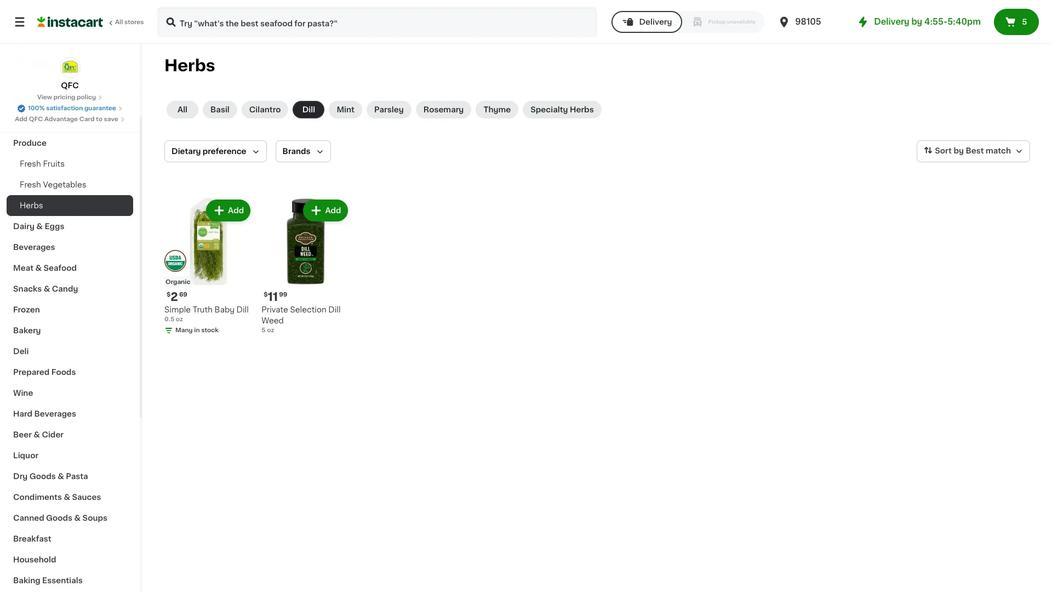 Task type: locate. For each thing, give the bounding box(es) containing it.
1 vertical spatial by
[[954, 147, 964, 155]]

beer & cider link
[[7, 424, 133, 445]]

bakery
[[13, 327, 41, 334]]

add inside add qfc advantage card to save link
[[15, 116, 27, 122]]

all inside all link
[[178, 106, 188, 113]]

all left stores
[[115, 19, 123, 25]]

0 vertical spatial oz
[[176, 316, 183, 323]]

1 vertical spatial goods
[[46, 514, 72, 522]]

oz
[[176, 316, 183, 323], [267, 327, 274, 333]]

all stores link
[[37, 7, 145, 37]]

oz inside simple truth baby dill 0.5 oz
[[176, 316, 183, 323]]

1 vertical spatial all
[[178, 106, 188, 113]]

all left 'basil'
[[178, 106, 188, 113]]

oz down 'simple'
[[176, 316, 183, 323]]

& for snacks
[[44, 285, 50, 293]]

add button for 11
[[304, 201, 347, 220]]

2 product group from the left
[[262, 197, 350, 335]]

by for sort
[[954, 147, 964, 155]]

canned
[[13, 514, 44, 522]]

0 vertical spatial by
[[912, 18, 923, 26]]

deli link
[[7, 341, 133, 362]]

qfc up view pricing policy link at the left of the page
[[61, 82, 79, 89]]

1 vertical spatial 5
[[262, 327, 266, 333]]

5 inside 5 button
[[1022, 18, 1028, 26]]

thyme link
[[476, 101, 519, 118]]

rosemary
[[424, 106, 464, 113]]

2
[[171, 291, 178, 303]]

0 horizontal spatial product group
[[164, 197, 253, 337]]

parsley
[[374, 106, 404, 113]]

98105
[[796, 18, 822, 26]]

prepared foods link
[[7, 362, 133, 383]]

truth
[[193, 306, 213, 314]]

herbs up all link at the left of the page
[[164, 58, 215, 73]]

& left eggs at the top of the page
[[36, 223, 43, 230]]

1 horizontal spatial 5
[[1022, 18, 1028, 26]]

1 horizontal spatial qfc
[[61, 82, 79, 89]]

fresh
[[20, 160, 41, 168], [20, 181, 41, 189]]

&
[[36, 223, 43, 230], [35, 264, 42, 272], [44, 285, 50, 293], [34, 431, 40, 439], [58, 473, 64, 480], [64, 493, 70, 501], [74, 514, 81, 522]]

oz inside private selection dill weed 5 oz
[[267, 327, 274, 333]]

delivery for delivery by 4:55-5:40pm
[[875, 18, 910, 26]]

1 horizontal spatial add
[[228, 207, 244, 214]]

dill right selection
[[329, 306, 341, 314]]

beverages
[[13, 243, 55, 251], [34, 410, 76, 418]]

dietary preference
[[172, 147, 246, 155]]

add for 2
[[228, 207, 244, 214]]

fresh down fresh fruits
[[20, 181, 41, 189]]

product group containing 2
[[164, 197, 253, 337]]

0 horizontal spatial oz
[[176, 316, 183, 323]]

5 button
[[994, 9, 1039, 35]]

beverages up cider
[[34, 410, 76, 418]]

add button
[[207, 201, 250, 220], [304, 201, 347, 220]]

0 vertical spatial qfc
[[61, 82, 79, 89]]

0 horizontal spatial all
[[115, 19, 123, 25]]

1 horizontal spatial by
[[954, 147, 964, 155]]

dill right baby
[[237, 306, 249, 314]]

$ 11 99
[[264, 291, 288, 303]]

fresh down produce
[[20, 160, 41, 168]]

& inside "snacks & candy" link
[[44, 285, 50, 293]]

specialty
[[531, 106, 568, 113]]

dry goods & pasta
[[13, 473, 88, 480]]

cilantro link
[[242, 101, 289, 118]]

herbs right specialty
[[570, 106, 594, 113]]

1 horizontal spatial dill
[[302, 106, 315, 113]]

& inside condiments & sauces "link"
[[64, 493, 70, 501]]

add for 11
[[325, 207, 341, 214]]

prepared foods
[[13, 368, 76, 376]]

all for all stores
[[115, 19, 123, 25]]

$
[[167, 292, 171, 298], [264, 292, 268, 298]]

0 vertical spatial all
[[115, 19, 123, 25]]

meat
[[13, 264, 33, 272]]

& inside beer & cider link
[[34, 431, 40, 439]]

1 add button from the left
[[207, 201, 250, 220]]

2 fresh from the top
[[20, 181, 41, 189]]

fresh fruits link
[[7, 153, 133, 174]]

add qfc advantage card to save
[[15, 116, 118, 122]]

oz down weed at the bottom left
[[267, 327, 274, 333]]

delivery
[[875, 18, 910, 26], [639, 18, 672, 26]]

1 horizontal spatial oz
[[267, 327, 274, 333]]

0 horizontal spatial dill
[[237, 306, 249, 314]]

& inside canned goods & soups link
[[74, 514, 81, 522]]

0 vertical spatial fresh
[[20, 160, 41, 168]]

$ 2 69
[[167, 291, 187, 303]]

0 horizontal spatial delivery
[[639, 18, 672, 26]]

bakery link
[[7, 320, 133, 341]]

baking
[[13, 577, 40, 584]]

add button for 2
[[207, 201, 250, 220]]

by right sort
[[954, 147, 964, 155]]

& left soups
[[74, 514, 81, 522]]

$ left 69
[[167, 292, 171, 298]]

recipes link
[[7, 91, 133, 112]]

& for beer
[[34, 431, 40, 439]]

0 horizontal spatial qfc
[[29, 116, 43, 122]]

1 horizontal spatial product group
[[262, 197, 350, 335]]

goods down condiments & sauces
[[46, 514, 72, 522]]

1 fresh from the top
[[20, 160, 41, 168]]

& right "beer" at the left bottom
[[34, 431, 40, 439]]

sauces
[[72, 493, 101, 501]]

best
[[966, 147, 984, 155]]

snacks
[[13, 285, 42, 293]]

0 horizontal spatial herbs
[[20, 202, 43, 209]]

0 horizontal spatial add button
[[207, 201, 250, 220]]

2 vertical spatial herbs
[[20, 202, 43, 209]]

service type group
[[612, 11, 765, 33]]

sort
[[935, 147, 952, 155]]

2 horizontal spatial dill
[[329, 306, 341, 314]]

& inside meat & seafood link
[[35, 264, 42, 272]]

69
[[179, 292, 187, 298]]

1 product group from the left
[[164, 197, 253, 337]]

liquor link
[[7, 445, 133, 466]]

product group
[[164, 197, 253, 337], [262, 197, 350, 335]]

& for meat
[[35, 264, 42, 272]]

0 vertical spatial 5
[[1022, 18, 1028, 26]]

beverages down dairy & eggs
[[13, 243, 55, 251]]

& inside dairy & eggs link
[[36, 223, 43, 230]]

4:55-
[[925, 18, 948, 26]]

1 horizontal spatial $
[[264, 292, 268, 298]]

& left candy
[[44, 285, 50, 293]]

0 vertical spatial herbs
[[164, 58, 215, 73]]

None search field
[[157, 7, 598, 37]]

1 vertical spatial fresh
[[20, 181, 41, 189]]

0 horizontal spatial $
[[167, 292, 171, 298]]

dry goods & pasta link
[[7, 466, 133, 487]]

all
[[115, 19, 123, 25], [178, 106, 188, 113]]

0 horizontal spatial 5
[[262, 327, 266, 333]]

dairy & eggs link
[[7, 216, 133, 237]]

0 vertical spatial goods
[[29, 473, 56, 480]]

baby
[[215, 306, 235, 314]]

goods
[[29, 473, 56, 480], [46, 514, 72, 522]]

specialty herbs
[[531, 106, 594, 113]]

& left 'pasta'
[[58, 473, 64, 480]]

best match
[[966, 147, 1011, 155]]

2 horizontal spatial herbs
[[570, 106, 594, 113]]

100% satisfaction guarantee
[[28, 105, 116, 111]]

0 vertical spatial beverages
[[13, 243, 55, 251]]

0.5
[[164, 316, 174, 323]]

beer
[[13, 431, 32, 439]]

stores
[[124, 19, 144, 25]]

& right the meat
[[35, 264, 42, 272]]

dairy
[[13, 223, 34, 230]]

save
[[104, 116, 118, 122]]

fresh inside the 'fresh vegetables' link
[[20, 181, 41, 189]]

herbs up dairy & eggs
[[20, 202, 43, 209]]

1 horizontal spatial delivery
[[875, 18, 910, 26]]

1 vertical spatial oz
[[267, 327, 274, 333]]

by inside field
[[954, 147, 964, 155]]

parsley link
[[367, 101, 412, 118]]

& for dairy
[[36, 223, 43, 230]]

delivery inside button
[[639, 18, 672, 26]]

& left sauces
[[64, 493, 70, 501]]

canned goods & soups
[[13, 514, 107, 522]]

meat & seafood
[[13, 264, 77, 272]]

0 horizontal spatial add
[[15, 116, 27, 122]]

2 horizontal spatial add
[[325, 207, 341, 214]]

item badge image
[[164, 250, 186, 272]]

buy it again
[[31, 37, 77, 44]]

1 vertical spatial herbs
[[570, 106, 594, 113]]

$ inside $ 11 99
[[264, 292, 268, 298]]

fresh inside 'fresh fruits' link
[[20, 160, 41, 168]]

0 horizontal spatial by
[[912, 18, 923, 26]]

pasta
[[66, 473, 88, 480]]

product group containing 11
[[262, 197, 350, 335]]

again
[[55, 37, 77, 44]]

hard beverages link
[[7, 403, 133, 424]]

$ left 99
[[264, 292, 268, 298]]

goods up condiments
[[29, 473, 56, 480]]

thanksgiving link
[[7, 112, 133, 133]]

simple truth baby dill 0.5 oz
[[164, 306, 249, 323]]

goods for dry
[[29, 473, 56, 480]]

2 add button from the left
[[304, 201, 347, 220]]

qfc down 100%
[[29, 116, 43, 122]]

fresh for fresh vegetables
[[20, 181, 41, 189]]

card
[[79, 116, 95, 122]]

in
[[194, 327, 200, 333]]

$ inside '$ 2 69'
[[167, 292, 171, 298]]

pricing
[[54, 94, 75, 100]]

Best match Sort by field
[[917, 140, 1031, 162]]

instacart logo image
[[37, 15, 103, 29]]

dill left mint link in the top left of the page
[[302, 106, 315, 113]]

1 horizontal spatial add button
[[304, 201, 347, 220]]

by left '4:55-'
[[912, 18, 923, 26]]

sort by
[[935, 147, 964, 155]]

1 $ from the left
[[167, 292, 171, 298]]

deli
[[13, 348, 29, 355]]

1 vertical spatial qfc
[[29, 116, 43, 122]]

all inside all stores link
[[115, 19, 123, 25]]

2 $ from the left
[[264, 292, 268, 298]]

1 horizontal spatial all
[[178, 106, 188, 113]]



Task type: describe. For each thing, give the bounding box(es) containing it.
buy
[[31, 37, 46, 44]]

policy
[[77, 94, 96, 100]]

dietary
[[172, 147, 201, 155]]

wine link
[[7, 383, 133, 403]]

snacks & candy
[[13, 285, 78, 293]]

brands
[[283, 147, 311, 155]]

all for all
[[178, 106, 188, 113]]

frozen
[[13, 306, 40, 314]]

hard
[[13, 410, 32, 418]]

thyme
[[484, 106, 511, 113]]

condiments
[[13, 493, 62, 501]]

many
[[175, 327, 193, 333]]

basil
[[211, 106, 230, 113]]

11
[[268, 291, 278, 303]]

fresh fruits
[[20, 160, 65, 168]]

hard beverages
[[13, 410, 76, 418]]

1 vertical spatial beverages
[[34, 410, 76, 418]]

meat & seafood link
[[7, 258, 133, 278]]

beverages link
[[7, 237, 133, 258]]

satisfaction
[[46, 105, 83, 111]]

fruits
[[43, 160, 65, 168]]

beer & cider
[[13, 431, 64, 439]]

$ for 11
[[264, 292, 268, 298]]

herbs inside specialty herbs link
[[570, 106, 594, 113]]

private selection dill weed 5 oz
[[262, 306, 341, 333]]

weed
[[262, 317, 284, 325]]

dill inside private selection dill weed 5 oz
[[329, 306, 341, 314]]

herbs link
[[7, 195, 133, 216]]

delivery button
[[612, 11, 682, 33]]

& for condiments
[[64, 493, 70, 501]]

breakfast
[[13, 535, 51, 543]]

vegetables
[[43, 181, 86, 189]]

private
[[262, 306, 288, 314]]

simple
[[164, 306, 191, 314]]

recipes
[[13, 98, 45, 105]]

produce
[[13, 139, 47, 147]]

basil link
[[203, 101, 237, 118]]

buy it again link
[[7, 30, 133, 52]]

guarantee
[[84, 105, 116, 111]]

5 inside private selection dill weed 5 oz
[[262, 327, 266, 333]]

view pricing policy link
[[37, 93, 103, 102]]

delivery by 4:55-5:40pm
[[875, 18, 981, 26]]

wine
[[13, 389, 33, 397]]

dry
[[13, 473, 28, 480]]

to
[[96, 116, 102, 122]]

specialty herbs link
[[523, 101, 602, 118]]

dietary preference button
[[164, 140, 267, 162]]

all link
[[167, 101, 198, 118]]

eggs
[[45, 223, 64, 230]]

foods
[[51, 368, 76, 376]]

dairy & eggs
[[13, 223, 64, 230]]

household
[[13, 556, 56, 564]]

delivery by 4:55-5:40pm link
[[857, 15, 981, 29]]

stock
[[201, 327, 219, 333]]

condiments & sauces
[[13, 493, 101, 501]]

dill inside simple truth baby dill 0.5 oz
[[237, 306, 249, 314]]

lists
[[31, 59, 50, 66]]

qfc logo image
[[59, 57, 80, 78]]

by for delivery
[[912, 18, 923, 26]]

dill inside 'link'
[[302, 106, 315, 113]]

selection
[[290, 306, 327, 314]]

essentials
[[42, 577, 83, 584]]

breakfast link
[[7, 528, 133, 549]]

oz for private
[[267, 327, 274, 333]]

98105 button
[[778, 7, 844, 37]]

$ for 2
[[167, 292, 171, 298]]

5:40pm
[[948, 18, 981, 26]]

& inside dry goods & pasta link
[[58, 473, 64, 480]]

cilantro
[[249, 106, 281, 113]]

produce link
[[7, 133, 133, 153]]

lists link
[[7, 52, 133, 73]]

rosemary link
[[416, 101, 472, 118]]

organic
[[166, 279, 190, 285]]

brands button
[[275, 140, 331, 162]]

1 horizontal spatial herbs
[[164, 58, 215, 73]]

view pricing policy
[[37, 94, 96, 100]]

it
[[48, 37, 54, 44]]

add qfc advantage card to save link
[[15, 115, 125, 124]]

liquor
[[13, 452, 38, 459]]

qfc link
[[59, 57, 80, 91]]

frozen link
[[7, 299, 133, 320]]

baking essentials link
[[7, 570, 133, 591]]

oz for simple
[[176, 316, 183, 323]]

herbs inside herbs link
[[20, 202, 43, 209]]

Search field
[[158, 8, 597, 36]]

fresh for fresh fruits
[[20, 160, 41, 168]]

dill link
[[293, 101, 325, 118]]

preference
[[203, 147, 246, 155]]

fresh vegetables link
[[7, 174, 133, 195]]

many in stock
[[175, 327, 219, 333]]

advantage
[[44, 116, 78, 122]]

candy
[[52, 285, 78, 293]]

cider
[[42, 431, 64, 439]]

goods for canned
[[46, 514, 72, 522]]

prepared
[[13, 368, 50, 376]]

beverages inside 'link'
[[13, 243, 55, 251]]

delivery for delivery
[[639, 18, 672, 26]]



Task type: vqa. For each thing, say whether or not it's contained in the screenshot.
the right Farms
no



